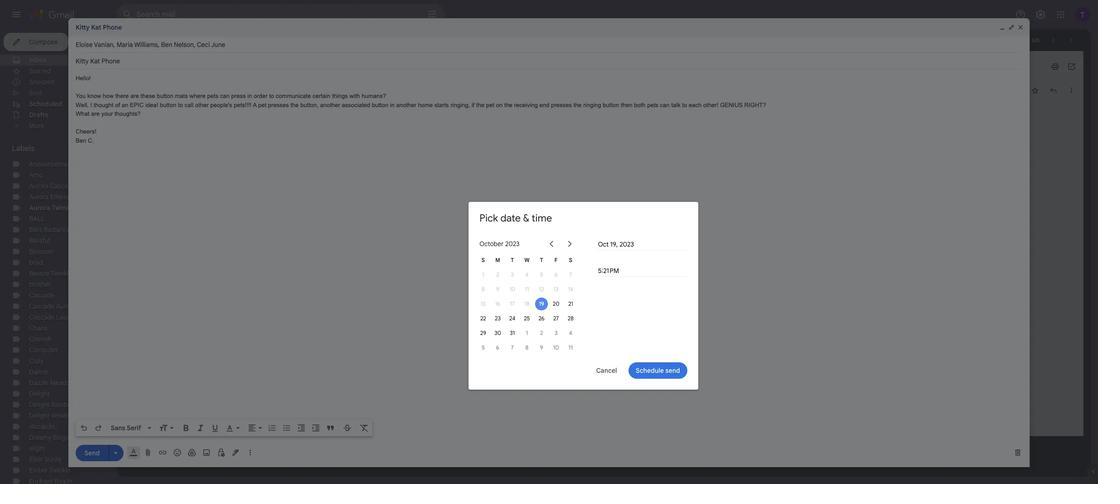 Task type: describe. For each thing, give the bounding box(es) containing it.
kitty kat phone dialog
[[68, 18, 1030, 468]]

1 nov cell
[[520, 326, 535, 341]]

20
[[553, 301, 560, 307]]

cherish
[[29, 335, 52, 343]]

well,
[[76, 101, 89, 108]]

, up scary
[[158, 41, 159, 49]]

elight link
[[29, 445, 45, 453]]

28 oct cell
[[564, 312, 578, 326]]

more button
[[0, 120, 109, 131]]

advanced search options image
[[423, 5, 442, 23]]

press
[[231, 93, 246, 99]]

bliss radiance link
[[29, 226, 71, 234]]

italic ‪(⌘i)‬ image
[[196, 424, 205, 433]]

associated
[[342, 101, 370, 108]]

certain
[[313, 93, 331, 99]]

arno
[[29, 171, 43, 179]]

you know how there are these button mats where pets can press in order to communicate certain things with humans? well, i thought of an epic idea! button to call other people's pets!!!! a pet presses the button, another associated button in another home starts ringing, if the pet on the receiving end presses the ringing button then both pets can talk to each other! genius right? what are your thoughts?
[[76, 93, 767, 117]]

ringing
[[584, 101, 601, 108]]

cascade up chaos link
[[29, 313, 55, 322]]

2 presses from the left
[[551, 101, 572, 108]]

these
[[141, 93, 155, 99]]

11 oct cell
[[520, 282, 535, 297]]

hello!
[[76, 75, 91, 82]]

0 vertical spatial in
[[248, 93, 252, 99]]

ball
[[29, 215, 44, 223]]

2 for 2 oct cell
[[497, 271, 500, 278]]

ball link
[[29, 215, 44, 223]]

elight
[[29, 445, 45, 453]]

where
[[190, 93, 206, 99]]

bulleted list ‪(⌘⇧8)‬ image
[[282, 424, 291, 433]]

11 nov cell
[[564, 341, 578, 355]]

4 nov cell
[[564, 326, 578, 341]]

1 vertical spatial twinkle
[[51, 270, 72, 278]]

12 for 12
[[539, 286, 544, 293]]

5 for '5 nov' cell
[[482, 344, 485, 351]]

starred snoozed sent
[[29, 67, 55, 97]]

23
[[495, 315, 501, 322]]

, left bcc: on the top of page
[[168, 96, 169, 103]]

15 oct cell
[[476, 297, 491, 312]]

«
[[550, 240, 554, 248]]

1 vertical spatial in
[[390, 101, 395, 108]]

dazzle meadow link
[[29, 379, 75, 387]]

0 vertical spatial twinkle
[[52, 204, 75, 212]]

6 nov cell
[[491, 341, 505, 355]]

remove formatting ‪(⌘\)‬ image
[[360, 424, 369, 433]]

f column header
[[549, 253, 564, 268]]

2 oct cell
[[491, 268, 505, 282]]

30 oct cell
[[491, 326, 505, 341]]

5 nov cell
[[476, 341, 491, 355]]

order
[[254, 93, 268, 99]]

an
[[122, 101, 128, 108]]

5 for 5 oct cell
[[540, 271, 543, 278]]

inbox button
[[192, 62, 209, 71]]

1 pet from the left
[[258, 101, 267, 108]]

of inside you know how there are these button mats where pets can press in order to communicate certain things with humans? well, i thought of an epic idea! button to call other people's pets!!!! a pet presses the button, another associated button in another home starts ringing, if the pet on the receiving end presses the ringing button then both pets can talk to each other! genius right? what are your thoughts?
[[115, 101, 120, 108]]

3 the from the left
[[505, 101, 513, 108]]

11 for 11 oct cell
[[525, 286, 529, 293]]

aurora down arno
[[29, 182, 49, 190]]

cheers!
[[76, 128, 96, 135]]

4 the from the left
[[574, 101, 582, 108]]

dance
[[29, 368, 48, 376]]

16 oct cell
[[491, 297, 505, 312]]

know
[[87, 93, 101, 99]]

29
[[480, 330, 486, 337]]

2 s column header from the left
[[564, 253, 578, 268]]

22
[[481, 315, 486, 322]]

scheduled
[[29, 100, 62, 108]]

2 delight from the top
[[29, 401, 50, 409]]

12 of 145
[[1019, 37, 1040, 44]]

compose
[[29, 38, 58, 46]]

aurora up aurora twinkle link
[[29, 193, 49, 201]]

strikethrough ‪(⌘⇧x)‬ image
[[343, 424, 352, 433]]

2 inside labels navigation
[[103, 100, 106, 107]]

1 vertical spatial pets
[[648, 101, 659, 108]]

discardo
[[29, 423, 54, 431]]

announcement link
[[29, 160, 73, 168]]

aurora up laughter
[[56, 302, 75, 311]]

delight link
[[29, 390, 50, 398]]

1 presses from the left
[[268, 101, 289, 108]]

schedule
[[636, 366, 664, 375]]

2 the from the left
[[477, 101, 485, 108]]

c.
[[88, 137, 94, 144]]

w column header
[[520, 253, 535, 268]]

20 oct cell
[[549, 297, 564, 312]]

6 for 6 oct cell
[[555, 271, 558, 278]]

announcement
[[29, 160, 73, 168]]

ceci
[[197, 41, 210, 49]]

22 oct cell
[[476, 312, 491, 326]]

quote ‪(⌘⇧9)‬ image
[[326, 424, 335, 433]]

inbox link
[[29, 56, 47, 64]]

12 for 12 of 145
[[1019, 37, 1024, 44]]

8 nov cell
[[520, 341, 535, 355]]

9 nov cell
[[535, 341, 549, 355]]

» button
[[566, 239, 575, 249]]

1 the from the left
[[291, 101, 299, 108]]

numbered list ‪(⌘⇧7)‬ image
[[268, 424, 277, 433]]

1 another from the left
[[320, 101, 340, 108]]

roberts
[[171, 86, 196, 94]]

2 pet from the left
[[486, 101, 495, 108]]

hi jack,
[[150, 109, 171, 115]]

close image
[[1018, 24, 1025, 31]]

Date field
[[597, 239, 687, 249]]

sunny
[[44, 456, 62, 464]]

to left jack
[[150, 96, 155, 103]]

25
[[524, 315, 530, 322]]

26 oct cell
[[535, 312, 549, 326]]

brad
[[29, 259, 43, 267]]

cozy link
[[29, 357, 44, 365]]

send
[[666, 366, 681, 375]]

3 delight from the top
[[29, 412, 50, 420]]

pop out image
[[1008, 24, 1016, 31]]

dance link
[[29, 368, 48, 376]]

starred
[[29, 67, 51, 75]]

f
[[555, 257, 558, 264]]

button,
[[301, 101, 319, 108]]

october 2023 row
[[476, 235, 578, 253]]

maria
[[117, 41, 133, 49]]

6 for '6 nov' cell
[[497, 344, 500, 351]]

ember
[[29, 467, 48, 475]]

0 vertical spatial pets
[[207, 93, 219, 99]]

schedule send
[[636, 366, 681, 375]]

are your
[[91, 110, 113, 117]]

time
[[532, 212, 552, 224]]

70
[[99, 57, 106, 63]]

i
[[90, 101, 92, 108]]

5 oct cell
[[535, 268, 549, 282]]

bold ‪(⌘b)‬ image
[[182, 424, 191, 433]]

1 for 1 oct cell
[[482, 271, 484, 278]]

7 nov cell
[[505, 341, 520, 355]]

21
[[569, 301, 573, 307]]

are
[[131, 93, 139, 99]]

williams
[[134, 41, 158, 49]]

eloise vanian , maria williams , ben nelson , ceci june
[[76, 41, 225, 49]]

dreamy
[[29, 434, 51, 442]]

brad link
[[29, 259, 43, 267]]

nelson
[[174, 41, 194, 49]]

10 nov cell
[[549, 341, 564, 355]]

1 vertical spatial can
[[660, 101, 670, 108]]

cascade down brother "link"
[[29, 291, 55, 300]]

elixir
[[29, 456, 43, 464]]

1 delight from the top
[[29, 390, 50, 398]]

10 for 10 nov cell
[[554, 344, 559, 351]]

1 t column header from the left
[[505, 253, 520, 268]]

28
[[568, 315, 574, 322]]

2 t column header from the left
[[535, 253, 549, 268]]



Task type: locate. For each thing, give the bounding box(es) containing it.
1 horizontal spatial pets
[[648, 101, 659, 108]]

24 oct cell
[[505, 312, 520, 326]]

7 for the 7 nov cell
[[511, 344, 514, 351]]

aurora cascade link
[[29, 182, 75, 190]]

9 for 9 oct cell
[[497, 286, 500, 293]]

31 oct cell
[[505, 326, 520, 341]]

labels heading
[[12, 144, 97, 153]]

t right m
[[511, 257, 514, 264]]

0 horizontal spatial ben
[[76, 137, 86, 144]]

bcc:
[[171, 96, 181, 103]]

2 down how
[[103, 100, 106, 107]]

another down certain
[[320, 101, 340, 108]]

8 for 8 nov cell
[[526, 344, 529, 351]]

indent less ‪(⌘[)‬ image
[[297, 424, 306, 433]]

2 down 26 oct cell
[[540, 330, 543, 337]]

cascade laughter link
[[29, 313, 82, 322]]

2 down m column header
[[497, 271, 500, 278]]

t right w
[[540, 257, 543, 264]]

twinkle down ethereal
[[52, 204, 75, 212]]

11 inside cell
[[525, 286, 529, 293]]

the down communicate
[[291, 101, 299, 108]]

aurora twinkle link
[[29, 204, 75, 212]]

talk
[[672, 101, 681, 108]]

humans?
[[362, 93, 386, 99]]

0 horizontal spatial pets
[[207, 93, 219, 99]]

snoozed link
[[29, 78, 55, 86]]

ember twinkle link
[[29, 467, 71, 475]]

15
[[481, 301, 486, 307]]

0 vertical spatial 11
[[525, 286, 529, 293]]

t column header left f
[[535, 253, 549, 268]]

1 vertical spatial 2
[[497, 271, 500, 278]]

chaos link
[[29, 324, 48, 332]]

0 vertical spatial 3
[[511, 271, 514, 278]]

12 down 5 oct cell
[[539, 286, 544, 293]]

0 horizontal spatial 3
[[511, 271, 514, 278]]

pets right both
[[648, 101, 659, 108]]

1 horizontal spatial 3
[[555, 330, 558, 337]]

breeze twinkle link
[[29, 270, 72, 278]]

0 horizontal spatial of
[[115, 101, 120, 108]]

0 vertical spatial 9
[[497, 286, 500, 293]]

aurora
[[29, 182, 49, 190], [29, 193, 49, 201], [29, 204, 50, 212], [56, 302, 75, 311]]

12 inside 'cell'
[[539, 286, 544, 293]]

9 for 9 nov cell
[[540, 344, 543, 351]]

1 horizontal spatial 2
[[497, 271, 500, 278]]

3 nov cell
[[549, 326, 564, 341]]

cascade down cascade 'link'
[[29, 302, 55, 311]]

17 oct cell
[[505, 297, 520, 312]]

1 horizontal spatial 4
[[569, 330, 573, 337]]

1 vertical spatial 3
[[555, 330, 558, 337]]

ben left c.
[[76, 137, 86, 144]]

pick
[[480, 212, 498, 224]]

inbox for the inbox link
[[29, 56, 47, 64]]

1 horizontal spatial 1
[[526, 330, 528, 337]]

in left order
[[248, 93, 252, 99]]

1 horizontal spatial t column header
[[535, 253, 549, 268]]

0 vertical spatial delight
[[29, 390, 50, 398]]

important according to google magic. switch
[[180, 62, 189, 71]]

1 horizontal spatial presses
[[551, 101, 572, 108]]

3 inside cell
[[555, 330, 558, 337]]

13
[[554, 286, 559, 293]]

10 for 10 oct cell
[[510, 286, 516, 293]]

thought
[[94, 101, 114, 108]]

14 oct cell
[[564, 282, 578, 297]]

12
[[1019, 37, 1024, 44], [539, 286, 544, 293]]

9 down 2 nov cell
[[540, 344, 543, 351]]

receiving
[[514, 101, 538, 108]]

inbox right important according to google magic. switch
[[194, 63, 208, 70]]

on
[[496, 101, 503, 108]]

0 horizontal spatial presses
[[268, 101, 289, 108]]

0 horizontal spatial t
[[511, 257, 514, 264]]

june
[[211, 41, 225, 49]]

laughter
[[56, 313, 82, 322]]

1 horizontal spatial s column header
[[564, 253, 578, 268]]

of left the an
[[115, 101, 120, 108]]

m column header
[[491, 253, 505, 268]]

5
[[540, 271, 543, 278], [482, 344, 485, 351]]

cheers! ben c.
[[76, 128, 96, 144]]

0 vertical spatial 4
[[526, 271, 529, 278]]

3 for 3 nov cell
[[555, 330, 558, 337]]

0 horizontal spatial in
[[248, 93, 252, 99]]

button
[[157, 93, 173, 99], [160, 101, 176, 108], [372, 101, 389, 108], [603, 101, 620, 108]]

0 horizontal spatial pet
[[258, 101, 267, 108]]

0 vertical spatial ben
[[161, 41, 172, 49]]

search mail image
[[119, 6, 136, 23]]

arno link
[[29, 171, 43, 179]]

1 horizontal spatial can
[[660, 101, 670, 108]]

breeze
[[29, 270, 49, 278]]

right?
[[745, 101, 767, 108]]

1 oct cell
[[476, 268, 491, 282]]

0 horizontal spatial 9
[[497, 286, 500, 293]]

1 vertical spatial 4
[[569, 330, 573, 337]]

mats
[[175, 93, 188, 99]]

0 horizontal spatial inbox
[[29, 56, 47, 64]]

to right order
[[269, 93, 274, 99]]

8 inside 8 oct cell
[[482, 286, 485, 293]]

1 horizontal spatial t
[[540, 257, 543, 264]]

twinkle down sunny at the bottom left
[[49, 467, 71, 475]]

2 s from the left
[[569, 257, 573, 264]]

10 down 3 oct 'cell'
[[510, 286, 516, 293]]

indent more ‪(⌘])‬ image
[[312, 424, 321, 433]]

aurora up ball link
[[29, 204, 50, 212]]

brother
[[29, 281, 51, 289]]

1 horizontal spatial ben
[[161, 41, 172, 49]]

1 horizontal spatial of
[[1026, 37, 1031, 44]]

7 oct cell
[[564, 268, 578, 282]]

pet left the on
[[486, 101, 495, 108]]

1 horizontal spatial in
[[390, 101, 395, 108]]

can left talk
[[660, 101, 670, 108]]

12 oct cell
[[535, 282, 549, 297]]

0 horizontal spatial 12
[[539, 286, 544, 293]]

elixir sunny link
[[29, 456, 62, 464]]

8 inside 8 nov cell
[[526, 344, 529, 351]]

blissful link
[[29, 237, 50, 245]]

0 horizontal spatial can
[[220, 93, 230, 99]]

0 horizontal spatial s
[[482, 257, 485, 264]]

0 vertical spatial 10
[[510, 286, 516, 293]]

t for 1st t column header
[[511, 257, 514, 264]]

0 vertical spatial 8
[[482, 286, 485, 293]]

1 vertical spatial delight
[[29, 401, 50, 409]]

2 vertical spatial twinkle
[[49, 467, 71, 475]]

0 vertical spatial 1
[[482, 271, 484, 278]]

18 oct cell
[[520, 297, 535, 312]]

3 oct cell
[[505, 268, 520, 282]]

»
[[568, 240, 572, 248]]

delight down dazzle
[[29, 390, 50, 398]]

2 nov cell
[[535, 326, 549, 341]]

of left 145
[[1026, 37, 1031, 44]]

11 down 4 oct cell
[[525, 286, 529, 293]]

2 another from the left
[[396, 101, 417, 108]]

can up people's
[[220, 93, 230, 99]]

19 oct cell
[[535, 297, 549, 312]]

0 horizontal spatial 10
[[510, 286, 516, 293]]

cascade aurora link
[[29, 302, 75, 311]]

4 down 28 oct cell
[[569, 330, 573, 337]]

8 for 8 oct cell
[[482, 286, 485, 293]]

17
[[510, 301, 515, 307]]

4 for 4 oct cell
[[526, 271, 529, 278]]

Message Body text field
[[76, 74, 1023, 417]]

19
[[539, 301, 544, 307]]

s column header right f
[[564, 253, 578, 268]]

what
[[76, 110, 90, 117]]

1 down "25 oct" cell
[[526, 330, 528, 337]]

1 horizontal spatial s
[[569, 257, 573, 264]]

0 horizontal spatial 4
[[526, 271, 529, 278]]

3 inside 'cell'
[[511, 271, 514, 278]]

cascade up ethereal
[[50, 182, 75, 190]]

another left home
[[396, 101, 417, 108]]

0 horizontal spatial 8
[[482, 286, 485, 293]]

9 down 2 oct cell
[[497, 286, 500, 293]]

1 for 1 nov cell
[[526, 330, 528, 337]]

0 horizontal spatial t column header
[[505, 253, 520, 268]]

1 horizontal spatial pet
[[486, 101, 495, 108]]

t for 1st t column header from the right
[[540, 257, 543, 264]]

, left "maria"
[[113, 41, 115, 49]]

6 inside cell
[[497, 344, 500, 351]]

pick date & time dialog
[[469, 202, 699, 390]]

cherish link
[[29, 335, 52, 343]]

genius
[[720, 101, 743, 108]]

7 for 7 oct cell
[[570, 271, 572, 278]]

0 vertical spatial can
[[220, 93, 230, 99]]

inbox inside labels navigation
[[29, 56, 47, 64]]

aurora ethereal link
[[29, 193, 74, 201]]

phone
[[103, 23, 122, 31]]

october
[[480, 240, 504, 248]]

0 horizontal spatial 11
[[525, 286, 529, 293]]

home
[[418, 101, 433, 108]]

1 horizontal spatial another
[[396, 101, 417, 108]]

8 down 1 oct cell
[[482, 286, 485, 293]]

2 horizontal spatial 2
[[540, 330, 543, 337]]

each
[[689, 101, 702, 108]]

discard draft ‪(⌘⇧d)‬ image
[[1014, 448, 1023, 457]]

1 s from the left
[[482, 257, 485, 264]]

,
[[113, 41, 115, 49], [158, 41, 159, 49], [194, 41, 196, 49], [168, 96, 169, 103]]

None search field
[[117, 4, 445, 26]]

23 oct cell
[[491, 312, 505, 326]]

eloise
[[76, 41, 93, 49]]

21 oct cell
[[564, 297, 578, 312]]

5 down 29 oct cell in the left of the page
[[482, 344, 485, 351]]

6 down '30 oct' cell
[[497, 344, 500, 351]]

s right f
[[569, 257, 573, 264]]

1 horizontal spatial 7
[[570, 271, 572, 278]]

1 left 2 oct cell
[[482, 271, 484, 278]]

hi
[[150, 109, 155, 115]]

1 vertical spatial 12
[[539, 286, 544, 293]]

settings image
[[1036, 9, 1047, 20]]

inbox for inbox button
[[194, 63, 208, 70]]

labels
[[12, 144, 34, 153]]

1 vertical spatial 10
[[554, 344, 559, 351]]

0 horizontal spatial another
[[320, 101, 340, 108]]

1 vertical spatial 6
[[497, 344, 500, 351]]

0 horizontal spatial s column header
[[476, 253, 491, 268]]

29 oct cell
[[476, 326, 491, 341]]

1 horizontal spatial 8
[[526, 344, 529, 351]]

inbox up "starred"
[[29, 56, 47, 64]]

1 horizontal spatial 6
[[555, 271, 558, 278]]

presses down communicate
[[268, 101, 289, 108]]

t column header left w
[[505, 253, 520, 268]]

snoozed
[[29, 78, 55, 86]]

the left ringing
[[574, 101, 582, 108]]

6
[[555, 271, 558, 278], [497, 344, 500, 351]]

the right the on
[[505, 101, 513, 108]]

main menu image
[[11, 9, 22, 20]]

1 horizontal spatial 9
[[540, 344, 543, 351]]

ben inside cheers! ben c.
[[76, 137, 86, 144]]

7 inside 7 oct cell
[[570, 271, 572, 278]]

4 for 4 nov cell
[[569, 330, 573, 337]]

grid containing s
[[476, 253, 578, 355]]

6 down f column header
[[555, 271, 558, 278]]

7 up 14 in the bottom of the page
[[570, 271, 572, 278]]

pick date & time heading
[[480, 212, 552, 224]]

6 oct cell
[[549, 268, 564, 282]]

&
[[523, 212, 530, 224]]

s column header
[[476, 253, 491, 268], [564, 253, 578, 268]]

1 vertical spatial 7
[[511, 344, 514, 351]]

kat
[[91, 23, 101, 31]]

chaos
[[29, 324, 48, 332]]

grid
[[476, 253, 578, 355]]

0 vertical spatial 2
[[103, 100, 106, 107]]

computer
[[29, 346, 58, 354]]

0 horizontal spatial 2
[[103, 100, 106, 107]]

9 oct cell
[[491, 282, 505, 297]]

scary
[[150, 60, 175, 73]]

formatting options toolbar
[[76, 420, 373, 436]]

pets!!!!
[[234, 101, 252, 108]]

0 horizontal spatial 7
[[511, 344, 514, 351]]

the
[[291, 101, 299, 108], [477, 101, 485, 108], [505, 101, 513, 108], [574, 101, 582, 108]]

1 horizontal spatial 12
[[1019, 37, 1024, 44]]

0 vertical spatial 12
[[1019, 37, 1024, 44]]

s column header left m
[[476, 253, 491, 268]]

0 vertical spatial 7
[[570, 271, 572, 278]]

blossom
[[29, 248, 54, 256]]

delight down "delight" "link"
[[29, 401, 50, 409]]

1 horizontal spatial 11
[[569, 344, 573, 351]]

redo ‪(⌘y)‬ image
[[94, 424, 103, 433]]

3 right 2 oct cell
[[511, 271, 514, 278]]

0 horizontal spatial 6
[[497, 344, 500, 351]]

11 down 4 nov cell
[[569, 344, 573, 351]]

1 horizontal spatial 5
[[540, 271, 543, 278]]

delight
[[29, 390, 50, 398], [29, 401, 50, 409], [29, 412, 50, 420]]

1 vertical spatial of
[[115, 101, 120, 108]]

mateo
[[150, 86, 169, 94]]

jack
[[156, 96, 168, 103]]

1 horizontal spatial 10
[[554, 344, 559, 351]]

thoughts?
[[115, 110, 141, 117]]

4
[[526, 271, 529, 278], [569, 330, 573, 337]]

5 right 4 oct cell
[[540, 271, 543, 278]]

if
[[472, 101, 475, 108]]

inbox inside button
[[194, 63, 208, 70]]

2
[[103, 100, 106, 107], [497, 271, 500, 278], [540, 330, 543, 337]]

1 vertical spatial ben
[[76, 137, 86, 144]]

0 horizontal spatial 1
[[482, 271, 484, 278]]

pet right a
[[258, 101, 267, 108]]

4 down w column header
[[526, 271, 529, 278]]

7 inside cell
[[511, 344, 514, 351]]

t column header
[[505, 253, 520, 268], [535, 253, 549, 268]]

8 oct cell
[[476, 282, 491, 297]]

0 vertical spatial of
[[1026, 37, 1031, 44]]

velvet
[[51, 412, 69, 420]]

145
[[1032, 37, 1040, 44]]

to right talk
[[683, 101, 688, 108]]

pets
[[207, 93, 219, 99], [648, 101, 659, 108]]

things
[[332, 93, 348, 99]]

twinkle right breeze at the bottom left of the page
[[51, 270, 72, 278]]

presses right the 'end'
[[551, 101, 572, 108]]

1 vertical spatial 9
[[540, 344, 543, 351]]

kitty kat phone
[[76, 23, 122, 31]]

delight velvet link
[[29, 412, 69, 420]]

another
[[320, 101, 340, 108], [396, 101, 417, 108]]

9 inside 9 oct cell
[[497, 286, 500, 293]]

cancel button
[[589, 363, 625, 379]]

10 down 3 nov cell
[[554, 344, 559, 351]]

12 down 'close' image
[[1019, 37, 1024, 44]]

dreamy enigma link
[[29, 434, 74, 442]]

2 vertical spatial delight
[[29, 412, 50, 420]]

in left home
[[390, 101, 395, 108]]

11 for 11 nov cell
[[569, 344, 573, 351]]

25 oct cell
[[520, 312, 535, 326]]

0 horizontal spatial 5
[[482, 344, 485, 351]]

presses
[[268, 101, 289, 108], [551, 101, 572, 108]]

6 inside cell
[[555, 271, 558, 278]]

1 vertical spatial 5
[[482, 344, 485, 351]]

pets up people's
[[207, 93, 219, 99]]

2 t from the left
[[540, 257, 543, 264]]

1 vertical spatial 8
[[526, 344, 529, 351]]

9 inside 9 nov cell
[[540, 344, 543, 351]]

1 horizontal spatial inbox
[[194, 63, 208, 70]]

grid inside pick date & time dialog
[[476, 253, 578, 355]]

14
[[568, 286, 574, 293]]

1 t from the left
[[511, 257, 514, 264]]

1 vertical spatial 11
[[569, 344, 573, 351]]

minimize image
[[999, 24, 1007, 31]]

27 oct cell
[[549, 312, 564, 326]]

Not starred checkbox
[[1031, 86, 1040, 95]]

13 oct cell
[[549, 282, 564, 297]]

undo ‪(⌘z)‬ image
[[79, 424, 88, 433]]

18
[[525, 301, 530, 307]]

3 for 3 oct 'cell'
[[511, 271, 514, 278]]

8 down 1 nov cell
[[526, 344, 529, 351]]

starts
[[435, 101, 449, 108]]

0 vertical spatial 5
[[540, 271, 543, 278]]

ben left nelson
[[161, 41, 172, 49]]

Time field
[[597, 266, 687, 276]]

to left call
[[178, 101, 183, 108]]

m
[[496, 257, 500, 264]]

11 inside cell
[[569, 344, 573, 351]]

3 down 27 oct cell
[[555, 330, 558, 337]]

labels navigation
[[0, 29, 117, 484]]

cascade link
[[29, 291, 55, 300]]

2 vertical spatial 2
[[540, 330, 543, 337]]

7 down '31 oct' cell on the bottom of the page
[[511, 344, 514, 351]]

1 s column header from the left
[[476, 253, 491, 268]]

7
[[570, 271, 572, 278], [511, 344, 514, 351]]

2 for 2 nov cell
[[540, 330, 543, 337]]

2023
[[505, 240, 520, 248]]

the right 'if'
[[477, 101, 485, 108]]

s left m
[[482, 257, 485, 264]]

0 vertical spatial 6
[[555, 271, 558, 278]]

1 vertical spatial 1
[[526, 330, 528, 337]]

4 oct cell
[[520, 268, 535, 282]]

sent
[[29, 89, 42, 97]]

drafts link
[[29, 111, 48, 119]]

dazzle
[[29, 379, 49, 387]]

10 oct cell
[[505, 282, 520, 297]]

delight up discardo 'link'
[[29, 412, 50, 420]]

both
[[634, 101, 646, 108]]

27
[[554, 315, 559, 322]]

Subject field
[[76, 57, 1023, 66]]

underline ‪(⌘u)‬ image
[[211, 424, 220, 433]]

, left 'ceci'
[[194, 41, 196, 49]]



Task type: vqa. For each thing, say whether or not it's contained in the screenshot.
5
yes



